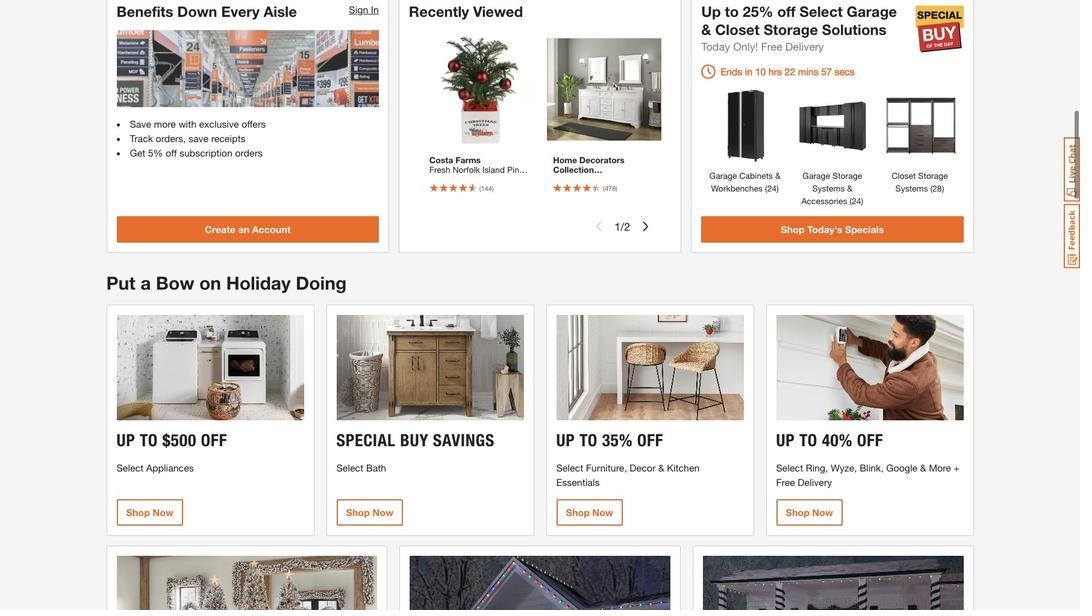 Task type: vqa. For each thing, say whether or not it's contained in the screenshot.
your inside Wait until you receive your card in the mail before linking accounts.
no



Task type: describe. For each thing, give the bounding box(es) containing it.
off for up to 35% off
[[638, 430, 664, 451]]

mins
[[799, 66, 819, 77]]

select for up to $500 off
[[117, 462, 144, 474]]

sign in card banner image
[[117, 30, 379, 107]]

buy
[[400, 430, 429, 451]]

/
[[621, 220, 625, 233]]

up
[[702, 3, 721, 20]]

now for $500
[[153, 507, 174, 518]]

select for up to 35% off
[[557, 462, 584, 474]]

sign
[[349, 4, 369, 15]]

up to 25% off select garage & closet storage solutions today only! free delivery
[[702, 3, 898, 53]]

vanity
[[625, 194, 648, 204]]

shipping
[[466, 184, 500, 195]]

h
[[577, 184, 583, 195]]

1 white from the left
[[563, 204, 584, 214]]

costa
[[430, 155, 454, 166]]

select furniture, decor & kitchen essentials
[[557, 462, 700, 488]]

storage for garage storage systems & accessories
[[833, 171, 863, 181]]

2 x from the left
[[650, 175, 654, 185]]

& inside the select ring, wyze, blink, google & more + free delivery
[[921, 462, 927, 474]]

shop now for special buy savings
[[346, 507, 394, 518]]

image for up to 35% off image
[[557, 315, 744, 421]]

off inside "up to 25% off select garage & closet storage solutions today only! free delivery"
[[778, 3, 796, 20]]

shop now link for special buy savings
[[337, 500, 403, 526]]

in. left tall at the top left of page
[[441, 194, 450, 204]]

ends in 10 hrs 22 mins 57 secs
[[721, 66, 855, 77]]

off for up to 40% off
[[858, 430, 884, 451]]

40%
[[823, 430, 853, 451]]

special buy savings
[[337, 430, 495, 451]]

35%
[[603, 430, 633, 451]]

1 image for free delivery image from the left
[[117, 556, 377, 611]]

24 for garage cabinets & workbenches
[[768, 183, 777, 194]]

workbenches
[[712, 183, 763, 194]]

feedback link image
[[1065, 204, 1081, 269]]

subscription
[[180, 147, 233, 159]]

special
[[337, 430, 396, 451]]

essentials
[[557, 477, 600, 488]]

up for up to 35% off
[[557, 430, 575, 451]]

create an account button
[[117, 217, 379, 243]]

( for garage cabinets & workbenches
[[766, 183, 768, 194]]

fresh norfolk island pine indoor plant in 4 in. decor pot, avg. shipping height 10 in. tall image
[[424, 33, 538, 147]]

up for up to $500 off
[[117, 430, 135, 451]]

bath inside home decorators collection terryn 72 in. w x 20 in. d x 35 in. h double sink freestanding bath vanity in white with white engineered stone top
[[605, 194, 623, 204]]

( 24 ) for &
[[848, 196, 864, 206]]

solutions
[[823, 21, 887, 38]]

off for up to $500 off
[[201, 430, 227, 451]]

select ring, wyze, blink, google & more + free delivery
[[777, 462, 960, 488]]

2
[[625, 220, 631, 233]]

home decorators collection terryn 72 in. w x 20 in. d x 35 in. h double sink freestanding bath vanity in white with white engineered stone top
[[554, 155, 654, 224]]

shop now link for up to $500 off
[[117, 500, 183, 526]]

garage storage systems & accessories
[[802, 171, 863, 206]]

cabinets
[[740, 171, 774, 181]]

5%
[[148, 147, 163, 159]]

image for free in store pickup image
[[410, 556, 671, 611]]

shop for up to 35% off
[[566, 507, 590, 518]]

ring,
[[806, 462, 829, 474]]

2 horizontal spatial in
[[746, 66, 753, 77]]

decorators
[[580, 155, 625, 166]]

in inside home decorators collection terryn 72 in. w x 20 in. d x 35 in. h double sink freestanding bath vanity in white with white engineered stone top
[[554, 204, 560, 214]]

d
[[642, 175, 648, 185]]

special buy logo image
[[916, 5, 964, 53]]

2 white from the left
[[604, 204, 626, 214]]

select appliances
[[117, 462, 194, 474]]

closet inside closet storage systems
[[892, 171, 917, 181]]

live chat image
[[1065, 137, 1081, 202]]

35
[[554, 184, 563, 195]]

sink
[[614, 184, 631, 195]]

furniture,
[[586, 462, 627, 474]]

1
[[615, 220, 621, 233]]

garage for garage cabinets & workbenches
[[710, 171, 738, 181]]

) for closet storage systems
[[943, 183, 945, 194]]

shop for up to 40% off
[[786, 507, 810, 518]]

( 144 )
[[480, 185, 494, 193]]

garage for garage storage systems & accessories
[[803, 171, 831, 181]]

accessories
[[802, 196, 848, 206]]

systems for closet
[[896, 183, 929, 194]]

shop today's specials link
[[702, 217, 964, 243]]

image for up to 40% off image
[[777, 315, 964, 421]]

1 / 2
[[615, 220, 631, 233]]

to for 40%
[[800, 430, 818, 451]]

create an account
[[205, 224, 291, 235]]

save
[[130, 118, 151, 130]]

recently
[[409, 3, 470, 20]]

tall
[[453, 194, 465, 204]]

free
[[777, 477, 796, 488]]

offers
[[242, 118, 266, 130]]

28
[[933, 183, 943, 194]]

57
[[822, 66, 833, 77]]

top
[[623, 213, 637, 224]]

save
[[189, 133, 209, 144]]

20
[[619, 175, 628, 185]]

benefits
[[117, 3, 173, 20]]

orders
[[235, 147, 263, 159]]

( for garage storage systems & accessories
[[850, 196, 852, 206]]

select inside "up to 25% off select garage & closet storage solutions today only! free delivery"
[[800, 3, 843, 20]]

) for garage storage systems & accessories
[[862, 196, 864, 206]]

recently viewed
[[409, 3, 523, 20]]

this is the first slide image
[[594, 222, 604, 231]]

delivery
[[798, 477, 833, 488]]

in inside costa farms fresh norfolk island pine indoor plant in 4 in. decor pot, avg. shipping height 10 in. tall
[[478, 175, 485, 185]]

exclusive
[[199, 118, 239, 130]]

shop for up to $500 off
[[126, 507, 150, 518]]

create
[[205, 224, 236, 235]]

garage cabinets & workbenches
[[710, 171, 781, 194]]

double
[[585, 184, 612, 195]]

in. left w
[[591, 175, 600, 185]]

every
[[221, 3, 260, 20]]

costa farms fresh norfolk island pine indoor plant in 4 in. decor pot, avg. shipping height 10 in. tall
[[430, 155, 528, 204]]

doing
[[296, 273, 347, 294]]

farms
[[456, 155, 481, 166]]

144
[[481, 185, 492, 193]]

engineered
[[554, 213, 596, 224]]

now for 40%
[[813, 507, 834, 518]]

& inside garage cabinets & workbenches
[[776, 171, 781, 181]]

0 vertical spatial 10
[[756, 66, 767, 77]]

up to 40% off
[[777, 430, 884, 451]]

put
[[106, 273, 136, 294]]

22
[[785, 66, 796, 77]]

hrs
[[769, 66, 783, 77]]



Task type: locate. For each thing, give the bounding box(es) containing it.
collection
[[554, 165, 594, 175]]

1 horizontal spatial 24
[[852, 196, 862, 206]]

2 up from the left
[[557, 430, 575, 451]]

shop down select bath
[[346, 507, 370, 518]]

1 vertical spatial in
[[478, 175, 485, 185]]

bow
[[156, 273, 195, 294]]

closet storage systems product image image
[[883, 89, 958, 164]]

2 horizontal spatial up
[[777, 430, 795, 451]]

off inside the save more with exclusive offers track orders, save receipts get 5% off subscription orders
[[166, 147, 177, 159]]

freestanding
[[554, 194, 603, 204]]

2 systems from the left
[[896, 183, 929, 194]]

home
[[554, 155, 578, 166]]

1 horizontal spatial white
[[604, 204, 626, 214]]

0 horizontal spatial off
[[201, 430, 227, 451]]

ends
[[721, 66, 743, 77]]

holiday
[[226, 273, 291, 294]]

off right $500
[[201, 430, 227, 451]]

0 horizontal spatial with
[[179, 118, 197, 130]]

shop now down select bath
[[346, 507, 394, 518]]

bath down 478
[[605, 194, 623, 204]]

0 vertical spatial off
[[778, 3, 796, 20]]

shop now for up to 35% off
[[566, 507, 614, 518]]

up to $500 off
[[117, 430, 227, 451]]

select down special
[[337, 462, 364, 474]]

4 shop from the left
[[786, 507, 810, 518]]

shop down essentials
[[566, 507, 590, 518]]

10 left 'hrs'
[[756, 66, 767, 77]]

to up the ring,
[[800, 430, 818, 451]]

get
[[130, 147, 145, 159]]

on
[[200, 273, 221, 294]]

storage inside garage storage systems & accessories
[[833, 171, 863, 181]]

shop now link down select appliances
[[117, 500, 183, 526]]

1 horizontal spatial up
[[557, 430, 575, 451]]

select up free
[[777, 462, 804, 474]]

to up select appliances
[[140, 430, 158, 451]]

0 horizontal spatial systems
[[813, 183, 845, 194]]

shop now for up to $500 off
[[126, 507, 174, 518]]

select inside the select ring, wyze, blink, google & more + free delivery
[[777, 462, 804, 474]]

1 horizontal spatial to
[[580, 430, 598, 451]]

24
[[768, 183, 777, 194], [852, 196, 862, 206]]

3 off from the left
[[858, 430, 884, 451]]

shop now link down essentials
[[557, 500, 623, 526]]

decor inside select furniture, decor & kitchen essentials
[[630, 462, 656, 474]]

free delivery
[[762, 40, 825, 53]]

x right 'd'
[[650, 175, 654, 185]]

1 systems from the left
[[813, 183, 845, 194]]

with up save
[[179, 118, 197, 130]]

4
[[487, 175, 492, 185]]

fresh
[[430, 165, 451, 175]]

image for up to $500 off image
[[117, 315, 304, 421]]

1 horizontal spatial off
[[778, 3, 796, 20]]

)
[[777, 183, 779, 194], [943, 183, 945, 194], [492, 185, 494, 193], [616, 185, 618, 193], [862, 196, 864, 206]]

10 inside costa farms fresh norfolk island pine indoor plant in 4 in. decor pot, avg. shipping height 10 in. tall
[[430, 194, 439, 204]]

garage inside garage cabinets & workbenches
[[710, 171, 738, 181]]

select up essentials
[[557, 462, 584, 474]]

off up blink,
[[858, 430, 884, 451]]

garage inside garage storage systems & accessories
[[803, 171, 831, 181]]

0 horizontal spatial in
[[478, 175, 485, 185]]

2 horizontal spatial off
[[858, 430, 884, 451]]

1 vertical spatial ( 24 )
[[848, 196, 864, 206]]

indoor
[[430, 175, 454, 185]]

0 horizontal spatial up
[[117, 430, 135, 451]]

appliances
[[146, 462, 194, 474]]

( 24 ) down cabinets
[[763, 183, 779, 194]]

1 horizontal spatial bath
[[605, 194, 623, 204]]

2 image for free delivery image from the left
[[703, 556, 964, 611]]

3 up from the left
[[777, 430, 795, 451]]

shop now link for up to 40% off
[[777, 500, 843, 526]]

stone
[[598, 213, 621, 224]]

garage cabinets & workbenches product image image
[[708, 89, 783, 164]]

to for $500
[[140, 430, 158, 451]]

closet storage systems
[[892, 171, 949, 194]]

0 horizontal spatial image for free delivery image
[[117, 556, 377, 611]]

& left more
[[921, 462, 927, 474]]

storage up free delivery
[[764, 21, 819, 38]]

24 for garage storage systems & accessories
[[852, 196, 862, 206]]

receipts
[[211, 133, 246, 144]]

to
[[725, 3, 739, 20]]

with
[[179, 118, 197, 130], [586, 204, 602, 214]]

shop now down select appliances
[[126, 507, 174, 518]]

4 shop now from the left
[[786, 507, 834, 518]]

storage inside closet storage systems
[[919, 171, 949, 181]]

) for garage cabinets & workbenches
[[777, 183, 779, 194]]

4 shop now link from the left
[[777, 500, 843, 526]]

1 horizontal spatial image for free delivery image
[[703, 556, 964, 611]]

0 horizontal spatial to
[[140, 430, 158, 451]]

1 horizontal spatial x
[[650, 175, 654, 185]]

closet inside "up to 25% off select garage & closet storage solutions today only! free delivery"
[[716, 21, 760, 38]]

now down essentials
[[593, 507, 614, 518]]

1 vertical spatial 24
[[852, 196, 862, 206]]

shop down free
[[786, 507, 810, 518]]

down
[[177, 3, 217, 20]]

with inside home decorators collection terryn 72 in. w x 20 in. d x 35 in. h double sink freestanding bath vanity in white with white engineered stone top
[[586, 204, 602, 214]]

0 vertical spatial closet
[[716, 21, 760, 38]]

24 right accessories
[[852, 196, 862, 206]]

benefits down every aisle
[[117, 3, 297, 20]]

up up free
[[777, 430, 795, 451]]

garage inside "up to 25% off select garage & closet storage solutions today only! free delivery"
[[847, 3, 898, 20]]

systems for garage
[[813, 183, 845, 194]]

decor right furniture, on the right
[[630, 462, 656, 474]]

account
[[252, 224, 291, 235]]

& left kitchen
[[659, 462, 665, 474]]

0 vertical spatial 24
[[768, 183, 777, 194]]

with inside the save more with exclusive offers track orders, save receipts get 5% off subscription orders
[[179, 118, 197, 130]]

1 vertical spatial decor
[[630, 462, 656, 474]]

2 horizontal spatial to
[[800, 430, 818, 451]]

0 horizontal spatial storage
[[764, 21, 819, 38]]

up up essentials
[[557, 430, 575, 451]]

select for special buy savings
[[337, 462, 364, 474]]

0 vertical spatial bath
[[605, 194, 623, 204]]

1 horizontal spatial 10
[[756, 66, 767, 77]]

systems left 28
[[896, 183, 929, 194]]

( 478 )
[[604, 185, 618, 193]]

1 vertical spatial with
[[586, 204, 602, 214]]

3 shop now from the left
[[566, 507, 614, 518]]

white down h
[[563, 204, 584, 214]]

storage up ( 28 )
[[919, 171, 949, 181]]

now for savings
[[373, 507, 394, 518]]

select up solutions
[[800, 3, 843, 20]]

now down delivery
[[813, 507, 834, 518]]

0 horizontal spatial white
[[563, 204, 584, 214]]

1 horizontal spatial in
[[554, 204, 560, 214]]

1 horizontal spatial closet
[[892, 171, 917, 181]]

select left "appliances" in the bottom left of the page
[[117, 462, 144, 474]]

1 vertical spatial bath
[[366, 462, 387, 474]]

0 horizontal spatial 10
[[430, 194, 439, 204]]

3 now from the left
[[593, 507, 614, 518]]

systems
[[813, 183, 845, 194], [896, 183, 929, 194]]

0 vertical spatial in
[[746, 66, 753, 77]]

10
[[756, 66, 767, 77], [430, 194, 439, 204]]

1 horizontal spatial off
[[638, 430, 664, 451]]

off
[[201, 430, 227, 451], [638, 430, 664, 451], [858, 430, 884, 451]]

today only!
[[702, 40, 759, 53]]

up up select appliances
[[117, 430, 135, 451]]

storage inside "up to 25% off select garage & closet storage solutions today only! free delivery"
[[764, 21, 819, 38]]

0 vertical spatial decor
[[505, 175, 528, 185]]

with up "this is the first slide" image
[[586, 204, 602, 214]]

2 vertical spatial in
[[554, 204, 560, 214]]

terryn 72 in. w x 20 in. d x 35 in. h double sink freestanding bath vanity in white with white engineered stone top image
[[548, 33, 662, 147]]

& down up
[[702, 21, 712, 38]]

shop now down essentials
[[566, 507, 614, 518]]

in. left h
[[565, 184, 574, 195]]

& right cabinets
[[776, 171, 781, 181]]

1 to from the left
[[140, 430, 158, 451]]

in left 4
[[478, 175, 485, 185]]

0 horizontal spatial x
[[612, 175, 616, 185]]

0 vertical spatial with
[[179, 118, 197, 130]]

shop down select appliances
[[126, 507, 150, 518]]

25%
[[743, 3, 774, 20]]

(
[[766, 183, 768, 194], [931, 183, 933, 194], [480, 185, 481, 193], [604, 185, 605, 193], [850, 196, 852, 206]]

1 shop now from the left
[[126, 507, 174, 518]]

put a bow on holiday doing
[[106, 273, 347, 294]]

to for 35%
[[580, 430, 598, 451]]

systems inside garage storage systems & accessories
[[813, 183, 845, 194]]

up
[[117, 430, 135, 451], [557, 430, 575, 451], [777, 430, 795, 451]]

1 x from the left
[[612, 175, 616, 185]]

in
[[371, 4, 379, 15]]

1 horizontal spatial storage
[[833, 171, 863, 181]]

1 vertical spatial closet
[[892, 171, 917, 181]]

garage up workbenches
[[710, 171, 738, 181]]

secs
[[835, 66, 855, 77]]

0 horizontal spatial off
[[166, 147, 177, 159]]

2 horizontal spatial storage
[[919, 171, 949, 181]]

( 24 ) up shop today's specials at the right of the page
[[848, 196, 864, 206]]

closet down closet storage systems product image
[[892, 171, 917, 181]]

1 horizontal spatial ( 24 )
[[848, 196, 864, 206]]

blink,
[[860, 462, 884, 474]]

shop now down delivery
[[786, 507, 834, 518]]

height
[[502, 184, 527, 195]]

in. right 4
[[494, 175, 503, 185]]

2 shop now from the left
[[346, 507, 394, 518]]

478
[[605, 185, 616, 193]]

storage for closet storage systems
[[919, 171, 949, 181]]

white
[[563, 204, 584, 214], [604, 204, 626, 214]]

bath down special
[[366, 462, 387, 474]]

1 off from the left
[[201, 430, 227, 451]]

storage
[[764, 21, 819, 38], [833, 171, 863, 181], [919, 171, 949, 181]]

systems up accessories
[[813, 183, 845, 194]]

viewed
[[474, 3, 523, 20]]

shop now link down select bath
[[337, 500, 403, 526]]

decor inside costa farms fresh norfolk island pine indoor plant in 4 in. decor pot, avg. shipping height 10 in. tall
[[505, 175, 528, 185]]

x right w
[[612, 175, 616, 185]]

image for free delivery image
[[117, 556, 377, 611], [703, 556, 964, 611]]

next slide image
[[642, 222, 651, 231]]

3 shop from the left
[[566, 507, 590, 518]]

terryn
[[554, 175, 577, 185]]

2 to from the left
[[580, 430, 598, 451]]

now
[[153, 507, 174, 518], [373, 507, 394, 518], [593, 507, 614, 518], [813, 507, 834, 518]]

4 now from the left
[[813, 507, 834, 518]]

24 down cabinets
[[768, 183, 777, 194]]

orders,
[[156, 133, 186, 144]]

garage up accessories
[[803, 171, 831, 181]]

1 up from the left
[[117, 430, 135, 451]]

& inside "up to 25% off select garage & closet storage solutions today only! free delivery"
[[702, 21, 712, 38]]

image for special buy savings image
[[337, 315, 524, 421]]

in right ends
[[746, 66, 753, 77]]

0 horizontal spatial 24
[[768, 183, 777, 194]]

0 horizontal spatial closet
[[716, 21, 760, 38]]

1 horizontal spatial systems
[[896, 183, 929, 194]]

in down 35 on the top of the page
[[554, 204, 560, 214]]

1 vertical spatial 10
[[430, 194, 439, 204]]

shop for special buy savings
[[346, 507, 370, 518]]

select bath
[[337, 462, 387, 474]]

&
[[702, 21, 712, 38], [776, 171, 781, 181], [848, 183, 853, 194], [659, 462, 665, 474], [921, 462, 927, 474]]

bath
[[605, 194, 623, 204], [366, 462, 387, 474]]

2 shop now link from the left
[[337, 500, 403, 526]]

& inside garage storage systems & accessories
[[848, 183, 853, 194]]

sign in
[[349, 4, 379, 15]]

off right 25%
[[778, 3, 796, 20]]

in. left 'd'
[[631, 175, 639, 185]]

1 vertical spatial off
[[166, 147, 177, 159]]

& up accessories
[[848, 183, 853, 194]]

2 shop from the left
[[346, 507, 370, 518]]

now for 35%
[[593, 507, 614, 518]]

0 horizontal spatial decor
[[505, 175, 528, 185]]

1 now from the left
[[153, 507, 174, 518]]

aisle
[[264, 3, 297, 20]]

shop today's specials
[[782, 224, 885, 235]]

now down "appliances" in the bottom left of the page
[[153, 507, 174, 518]]

2 off from the left
[[638, 430, 664, 451]]

2 now from the left
[[373, 507, 394, 518]]

up for up to 40% off
[[777, 430, 795, 451]]

3 shop now link from the left
[[557, 500, 623, 526]]

in.
[[494, 175, 503, 185], [591, 175, 600, 185], [631, 175, 639, 185], [565, 184, 574, 195], [441, 194, 450, 204]]

select for up to 40% off
[[777, 462, 804, 474]]

shop now link for up to 35% off
[[557, 500, 623, 526]]

savings
[[433, 430, 495, 451]]

0 horizontal spatial garage
[[710, 171, 738, 181]]

up to 35% off
[[557, 430, 664, 451]]

& inside select furniture, decor & kitchen essentials
[[659, 462, 665, 474]]

( for closet storage systems
[[931, 183, 933, 194]]

white up 1
[[604, 204, 626, 214]]

( 24 ) for workbenches
[[763, 183, 779, 194]]

0 vertical spatial ( 24 )
[[763, 183, 779, 194]]

1 horizontal spatial decor
[[630, 462, 656, 474]]

shop now link down delivery
[[777, 500, 843, 526]]

to
[[140, 430, 158, 451], [580, 430, 598, 451], [800, 430, 818, 451]]

wyze,
[[831, 462, 858, 474]]

garage up solutions
[[847, 3, 898, 20]]

more
[[154, 118, 176, 130]]

storage up accessories
[[833, 171, 863, 181]]

off right the 35%
[[638, 430, 664, 451]]

0 horizontal spatial bath
[[366, 462, 387, 474]]

1 horizontal spatial garage
[[803, 171, 831, 181]]

more
[[930, 462, 952, 474]]

google
[[887, 462, 918, 474]]

1 shop now link from the left
[[117, 500, 183, 526]]

( 24 )
[[763, 183, 779, 194], [848, 196, 864, 206]]

shop now for up to 40% off
[[786, 507, 834, 518]]

garage storage systems & accessories product image image
[[796, 89, 870, 164]]

decor right the island
[[505, 175, 528, 185]]

w
[[602, 175, 610, 185]]

shop now
[[126, 507, 174, 518], [346, 507, 394, 518], [566, 507, 614, 518], [786, 507, 834, 518]]

off down orders,
[[166, 147, 177, 159]]

1 horizontal spatial with
[[586, 204, 602, 214]]

norfolk
[[453, 165, 480, 175]]

1 shop from the left
[[126, 507, 150, 518]]

+
[[955, 462, 960, 474]]

3 to from the left
[[800, 430, 818, 451]]

closet up today only!
[[716, 21, 760, 38]]

0 horizontal spatial ( 24 )
[[763, 183, 779, 194]]

shop now link
[[117, 500, 183, 526], [337, 500, 403, 526], [557, 500, 623, 526], [777, 500, 843, 526]]

track
[[130, 133, 153, 144]]

now down select bath
[[373, 507, 394, 518]]

2 horizontal spatial garage
[[847, 3, 898, 20]]

10 down indoor
[[430, 194, 439, 204]]

systems inside closet storage systems
[[896, 183, 929, 194]]

plant
[[456, 175, 476, 185]]

off
[[778, 3, 796, 20], [166, 147, 177, 159]]

to left the 35%
[[580, 430, 598, 451]]

select inside select furniture, decor & kitchen essentials
[[557, 462, 584, 474]]



